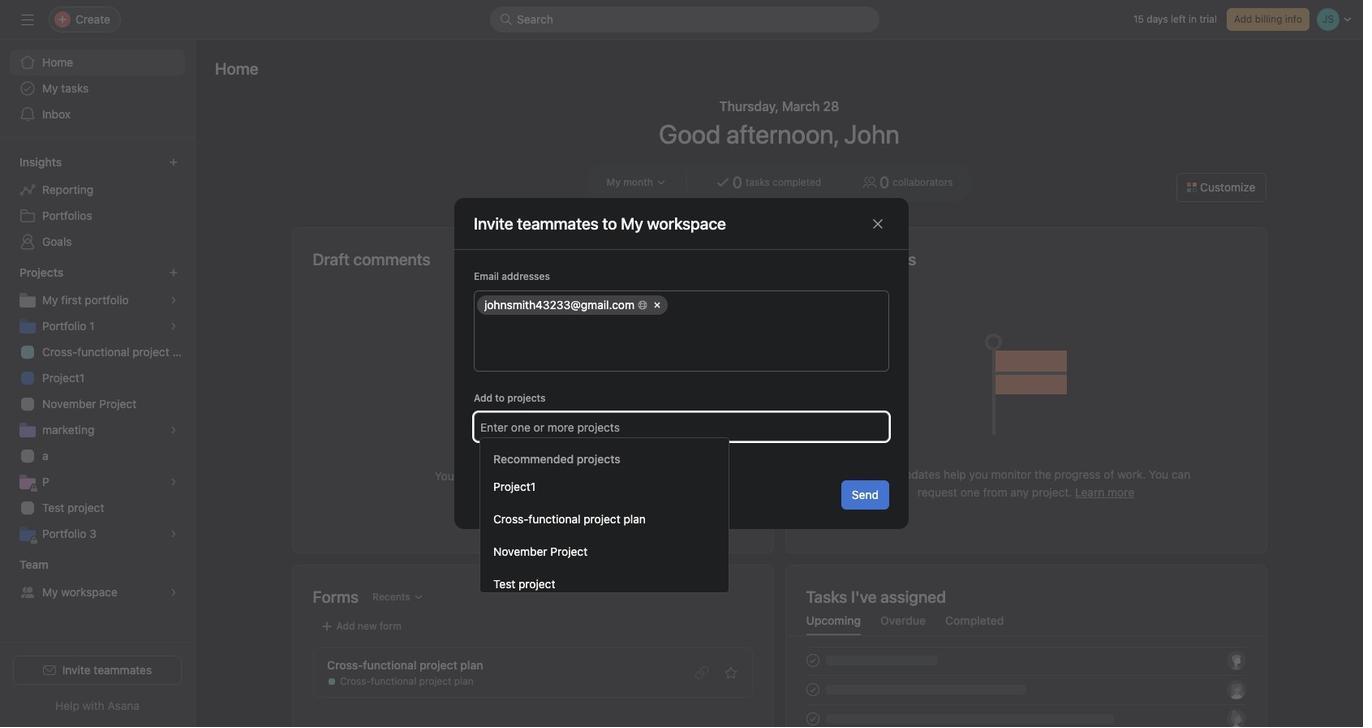 Task type: locate. For each thing, give the bounding box(es) containing it.
insights element
[[0, 148, 195, 258]]

row
[[475, 291, 889, 319]]

0 horizontal spatial cell
[[477, 295, 668, 315]]

2 cell from the left
[[671, 295, 884, 315]]

projects element
[[0, 258, 195, 550]]

cell
[[477, 295, 668, 315], [671, 295, 884, 315]]

1 horizontal spatial cell
[[671, 295, 884, 315]]

list box
[[490, 6, 880, 32]]

1 cell from the left
[[477, 295, 668, 315]]

dialog
[[455, 198, 909, 529]]

Enter one or more projects text field
[[481, 417, 881, 437]]

hide sidebar image
[[21, 13, 34, 26]]

add to favorites image
[[724, 666, 737, 679]]



Task type: vqa. For each thing, say whether or not it's contained in the screenshot.
Hide sidebar icon
yes



Task type: describe. For each thing, give the bounding box(es) containing it.
close this dialog image
[[872, 217, 885, 230]]

prominent image
[[500, 13, 513, 26]]

teams element
[[0, 550, 195, 609]]

copy form link image
[[695, 666, 708, 679]]

global element
[[0, 40, 195, 137]]



